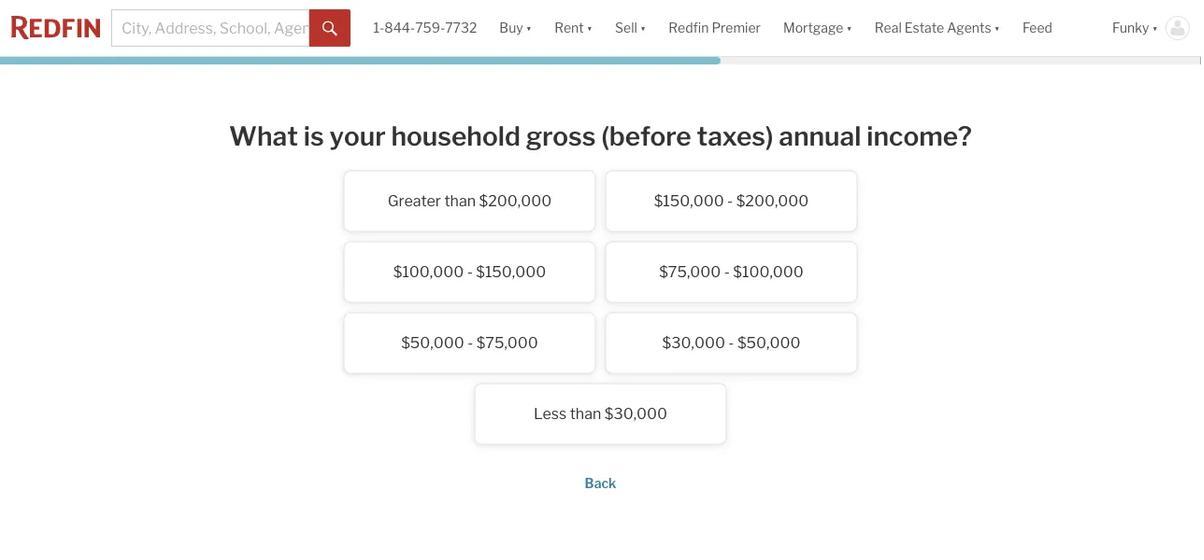 Task type: describe. For each thing, give the bounding box(es) containing it.
1-844-759-7732 link
[[373, 20, 477, 36]]

▾ for mortgage ▾
[[846, 20, 852, 36]]

buy ▾ button
[[500, 0, 532, 56]]

$200,000 for $150,000 - $200,000
[[736, 192, 809, 210]]

- for $100,000
[[467, 263, 473, 281]]

buy ▾ button
[[488, 0, 543, 56]]

- for $75,000
[[724, 263, 730, 281]]

is
[[304, 120, 324, 152]]

real estate agents ▾ link
[[875, 0, 1000, 56]]

mortgage ▾ button
[[783, 0, 852, 56]]

- for $30,000
[[729, 334, 734, 353]]

feed
[[1023, 20, 1053, 36]]

back
[[585, 476, 616, 492]]

estate
[[905, 20, 944, 36]]

844-
[[384, 20, 415, 36]]

$30,000 - $50,000
[[662, 334, 801, 353]]

$100,000 - $150,000
[[393, 263, 546, 281]]

agents
[[947, 20, 991, 36]]

what is your household gross (before taxes) annual income?
[[229, 120, 972, 152]]

0 vertical spatial $150,000
[[654, 192, 724, 210]]

sell ▾ button
[[615, 0, 646, 56]]

sell
[[615, 20, 637, 36]]

1 vertical spatial $75,000
[[476, 334, 538, 353]]

1-
[[373, 20, 384, 36]]

1 $100,000 from the left
[[393, 263, 464, 281]]

real estate agents ▾
[[875, 20, 1000, 36]]

0 vertical spatial $75,000
[[659, 263, 721, 281]]

rent
[[554, 20, 584, 36]]

your
[[329, 120, 386, 152]]

premier
[[712, 20, 761, 36]]

sell ▾
[[615, 20, 646, 36]]

redfin
[[669, 20, 709, 36]]

buy ▾
[[500, 20, 532, 36]]

funky
[[1112, 20, 1149, 36]]

1-844-759-7732
[[373, 20, 477, 36]]

mortgage ▾ button
[[772, 0, 864, 56]]

less than $30,000
[[534, 405, 668, 424]]

▾ for sell ▾
[[640, 20, 646, 36]]

▾ for rent ▾
[[587, 20, 593, 36]]

what
[[229, 120, 298, 152]]



Task type: locate. For each thing, give the bounding box(es) containing it.
greater
[[388, 192, 441, 210]]

submit search image
[[323, 21, 338, 36]]

0 horizontal spatial $150,000
[[476, 263, 546, 281]]

$50,000 - $75,000
[[401, 334, 538, 353]]

$30,000 up back button
[[605, 405, 668, 424]]

$30,000 down $75,000 - $100,000
[[662, 334, 725, 353]]

2 $100,000 from the left
[[733, 263, 804, 281]]

$150,000
[[654, 192, 724, 210], [476, 263, 546, 281]]

▾ right agents
[[994, 20, 1000, 36]]

rent ▾ button
[[554, 0, 593, 56]]

funky ▾
[[1112, 20, 1158, 36]]

- for $50,000
[[468, 334, 473, 353]]

$100,000
[[393, 263, 464, 281], [733, 263, 804, 281]]

759-
[[415, 20, 445, 36]]

▾ for buy ▾
[[526, 20, 532, 36]]

$75,000
[[659, 263, 721, 281], [476, 334, 538, 353]]

$50,000 down $75,000 - $100,000
[[737, 334, 801, 353]]

$200,000 down taxes)
[[736, 192, 809, 210]]

mortgage
[[783, 20, 844, 36]]

rent ▾
[[554, 20, 593, 36]]

1 $50,000 from the left
[[401, 334, 464, 353]]

1 horizontal spatial $50,000
[[737, 334, 801, 353]]

what is your household gross (before taxes) annual income? option group
[[227, 171, 975, 455]]

rent ▾ button
[[543, 0, 604, 56]]

0 horizontal spatial than
[[444, 192, 476, 210]]

redfin premier
[[669, 20, 761, 36]]

6 ▾ from the left
[[1152, 20, 1158, 36]]

2 ▾ from the left
[[587, 20, 593, 36]]

than right "less"
[[570, 405, 601, 424]]

$150,000 - $200,000
[[654, 192, 809, 210]]

real
[[875, 20, 902, 36]]

1 horizontal spatial $150,000
[[654, 192, 724, 210]]

- down $100,000 - $150,000
[[468, 334, 473, 353]]

than for greater
[[444, 192, 476, 210]]

$200,000 for greater than $200,000
[[479, 192, 552, 210]]

0 vertical spatial than
[[444, 192, 476, 210]]

1 vertical spatial $30,000
[[605, 405, 668, 424]]

2 $50,000 from the left
[[737, 334, 801, 353]]

real estate agents ▾ button
[[864, 0, 1012, 56]]

0 horizontal spatial $50,000
[[401, 334, 464, 353]]

redfin premier button
[[658, 0, 772, 56]]

$150,000 down '(before' on the right of page
[[654, 192, 724, 210]]

- down taxes)
[[727, 192, 733, 210]]

gross
[[526, 120, 596, 152]]

▾ right rent on the left top
[[587, 20, 593, 36]]

0 vertical spatial $30,000
[[662, 334, 725, 353]]

$150,000 down greater than $200,000
[[476, 263, 546, 281]]

7732
[[445, 20, 477, 36]]

less
[[534, 405, 567, 424]]

sell ▾ button
[[604, 0, 658, 56]]

0 horizontal spatial $100,000
[[393, 263, 464, 281]]

$30,000
[[662, 334, 725, 353], [605, 405, 668, 424]]

$50,000 down $100,000 - $150,000
[[401, 334, 464, 353]]

2 $200,000 from the left
[[736, 192, 809, 210]]

$75,000 - $100,000
[[659, 263, 804, 281]]

than
[[444, 192, 476, 210], [570, 405, 601, 424]]

greater than $200,000
[[388, 192, 552, 210]]

1 vertical spatial than
[[570, 405, 601, 424]]

1 ▾ from the left
[[526, 20, 532, 36]]

1 horizontal spatial $100,000
[[733, 263, 804, 281]]

$200,000
[[479, 192, 552, 210], [736, 192, 809, 210]]

▾ for funky ▾
[[1152, 20, 1158, 36]]

taxes)
[[697, 120, 774, 152]]

mortgage ▾
[[783, 20, 852, 36]]

1 horizontal spatial $75,000
[[659, 263, 721, 281]]

- down greater than $200,000
[[467, 263, 473, 281]]

▾
[[526, 20, 532, 36], [587, 20, 593, 36], [640, 20, 646, 36], [846, 20, 852, 36], [994, 20, 1000, 36], [1152, 20, 1158, 36]]

▾ right mortgage
[[846, 20, 852, 36]]

than for less
[[570, 405, 601, 424]]

$200,000 down gross
[[479, 192, 552, 210]]

household
[[391, 120, 521, 152]]

- down $75,000 - $100,000
[[729, 334, 734, 353]]

- for $150,000
[[727, 192, 733, 210]]

4 ▾ from the left
[[846, 20, 852, 36]]

▾ right sell
[[640, 20, 646, 36]]

buy
[[500, 20, 523, 36]]

5 ▾ from the left
[[994, 20, 1000, 36]]

1 vertical spatial $150,000
[[476, 263, 546, 281]]

3 ▾ from the left
[[640, 20, 646, 36]]

than right greater
[[444, 192, 476, 210]]

$75,000 down $100,000 - $150,000
[[476, 334, 538, 353]]

back button
[[585, 476, 616, 492]]

1 horizontal spatial than
[[570, 405, 601, 424]]

0 horizontal spatial $75,000
[[476, 334, 538, 353]]

1 horizontal spatial $200,000
[[736, 192, 809, 210]]

▾ right the funky
[[1152, 20, 1158, 36]]

$75,000 down $150,000 - $200,000
[[659, 263, 721, 281]]

$50,000
[[401, 334, 464, 353], [737, 334, 801, 353]]

(before
[[601, 120, 691, 152]]

annual income?
[[779, 120, 972, 152]]

0 horizontal spatial $200,000
[[479, 192, 552, 210]]

- down $150,000 - $200,000
[[724, 263, 730, 281]]

$100,000 down greater
[[393, 263, 464, 281]]

-
[[727, 192, 733, 210], [467, 263, 473, 281], [724, 263, 730, 281], [468, 334, 473, 353], [729, 334, 734, 353]]

feed button
[[1012, 0, 1101, 56]]

$100,000 down $150,000 - $200,000
[[733, 263, 804, 281]]

▾ right 'buy'
[[526, 20, 532, 36]]

City, Address, School, Agent, ZIP search field
[[111, 9, 310, 47]]

1 $200,000 from the left
[[479, 192, 552, 210]]



Task type: vqa. For each thing, say whether or not it's contained in the screenshot.
left THAN
yes



